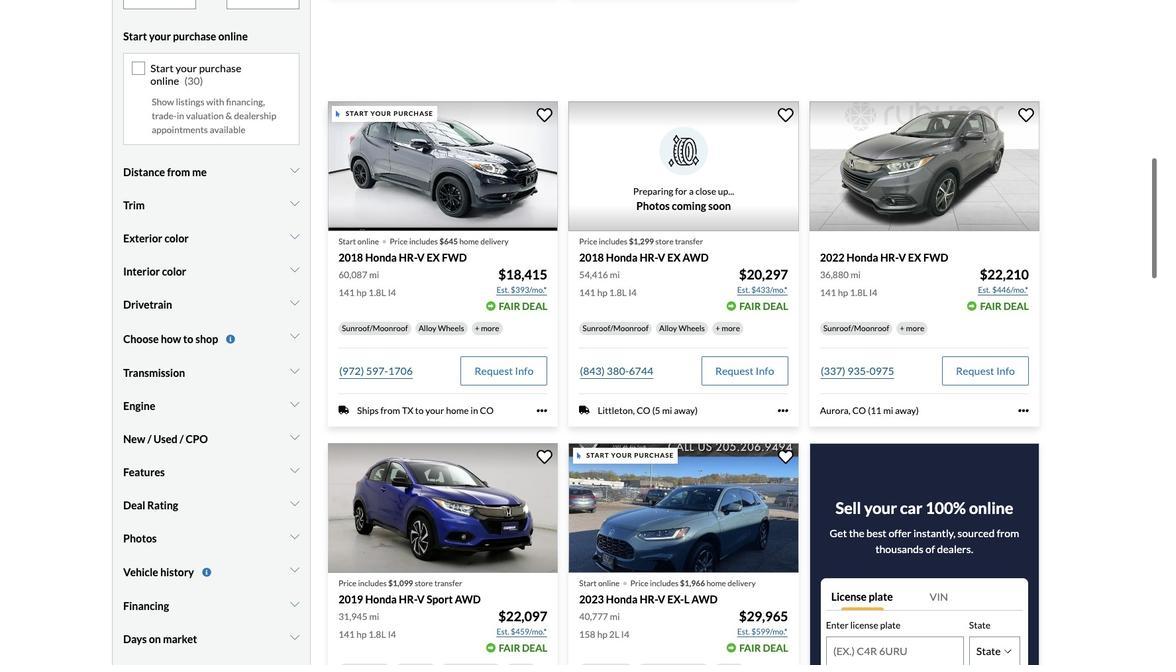 Task type: vqa. For each thing, say whether or not it's contained in the screenshot.
the been
no



Task type: locate. For each thing, give the bounding box(es) containing it.
0 vertical spatial from
[[167, 165, 190, 178]]

i4 down "2022 honda hr-v ex fwd"
[[869, 286, 878, 297]]

2 ellipsis h image from the left
[[778, 405, 788, 415]]

0 horizontal spatial info
[[515, 364, 534, 376]]

littleton, co (5 mi away)
[[598, 404, 698, 415]]

color for exterior color
[[164, 231, 189, 244]]

away) right (5
[[674, 404, 698, 415]]

mi inside the 31,945 mi 141 hp 1.8l i4
[[369, 610, 379, 621]]

2018
[[339, 250, 363, 263], [579, 250, 604, 263]]

v inside price includes $1,299 store transfer 2018 honda hr-v ex awd
[[658, 250, 665, 263]]

deal down the $459/mo.*
[[522, 641, 547, 653]]

$645
[[439, 236, 458, 246]]

2 request info from the left
[[715, 364, 774, 376]]

/ left cpo
[[180, 432, 184, 444]]

chevron down image inside the new / used / cpo dropdown button
[[290, 431, 299, 442]]

fair down est. $433/mo.* button
[[739, 299, 761, 311]]

v inside price includes $1,099 store transfer 2019 honda hr-v sport awd
[[417, 592, 425, 605]]

1 horizontal spatial from
[[380, 404, 400, 415]]

color inside 'dropdown button'
[[164, 231, 189, 244]]

0 horizontal spatial request info button
[[461, 356, 547, 385]]

/ right new
[[147, 432, 151, 444]]

honda inside start online · price includes $1,966 home delivery 2023 honda hr-v ex-l awd
[[606, 592, 638, 605]]

0 vertical spatial store
[[655, 236, 674, 246]]

shop
[[195, 332, 218, 344]]

1 horizontal spatial request info
[[715, 364, 774, 376]]

hp left 2l
[[597, 628, 608, 639]]

transfer inside price includes $1,299 store transfer 2018 honda hr-v ex awd
[[675, 236, 703, 246]]

sunroof/moonroof
[[342, 323, 408, 332], [583, 323, 649, 332], [823, 323, 889, 332]]

0 horizontal spatial request info
[[475, 364, 534, 376]]

2 horizontal spatial sunroof/moonroof
[[823, 323, 889, 332]]

hp inside 40,777 mi 158 hp 2l i4
[[597, 628, 608, 639]]

2 vertical spatial home
[[707, 578, 726, 588]]

purchase inside start your purchase online
[[199, 61, 241, 74]]

2 horizontal spatial more
[[906, 323, 924, 332]]

includes up 'ex-'
[[650, 578, 679, 588]]

fair deal down est. $459/mo.* "button"
[[499, 641, 547, 653]]

est. inside $18,415 est. $393/mo.*
[[497, 284, 509, 294]]

0 horizontal spatial request
[[475, 364, 513, 376]]

est. for $20,297
[[737, 284, 750, 294]]

1 away) from the left
[[674, 404, 698, 415]]

request
[[475, 364, 513, 376], [715, 364, 754, 376], [956, 364, 994, 376]]

i4 inside 54,416 mi 141 hp 1.8l i4
[[629, 286, 637, 297]]

honda down $1,099
[[365, 592, 397, 605]]

fair deal for $22,210
[[980, 299, 1029, 311]]

0 horizontal spatial co
[[480, 404, 494, 415]]

2 sunroof/moonroof from the left
[[583, 323, 649, 332]]

hp down 36,880
[[838, 286, 848, 297]]

2 horizontal spatial request info
[[956, 364, 1015, 376]]

hr-
[[399, 250, 417, 263], [640, 250, 658, 263], [880, 250, 899, 263], [399, 592, 417, 605], [640, 592, 658, 605]]

0 vertical spatial in
[[177, 110, 184, 121]]

(5
[[652, 404, 660, 415]]

1 horizontal spatial store
[[655, 236, 674, 246]]

start your purchase online up listings
[[150, 61, 241, 86]]

start inside start online · price includes $645 home delivery 2018 honda hr-v ex fwd
[[339, 236, 356, 246]]

est. down '$22,210'
[[978, 284, 991, 294]]

est. for $22,097
[[497, 626, 509, 636]]

chevron down image inside exterior color 'dropdown button'
[[290, 231, 299, 241]]

1 horizontal spatial ex
[[667, 250, 681, 263]]

4 chevron down image from the top
[[290, 431, 299, 442]]

listings
[[176, 96, 204, 107]]

fair down 'est. $599/mo.*' button
[[739, 641, 761, 653]]

deal for $20,297
[[763, 299, 788, 311]]

request info
[[475, 364, 534, 376], [715, 364, 774, 376], [956, 364, 1015, 376]]

start your purchase online up (30) on the left top
[[123, 29, 248, 42]]

1 ellipsis h image from the left
[[537, 405, 547, 415]]

truck image
[[339, 404, 349, 415], [579, 404, 590, 415]]

mi right 60,087
[[369, 268, 379, 279]]

drivetrain
[[123, 298, 172, 310]]

141 down 54,416
[[579, 286, 595, 297]]

0 vertical spatial transfer
[[675, 236, 703, 246]]

0 horizontal spatial transfer
[[434, 578, 462, 588]]

1 vertical spatial ·
[[622, 569, 628, 593]]

0 vertical spatial plate
[[869, 590, 893, 602]]

store for sport
[[415, 578, 433, 588]]

hp for $22,097
[[356, 628, 367, 639]]

from right sourced
[[997, 526, 1019, 539]]

dealership
[[234, 110, 276, 121]]

2 more from the left
[[722, 323, 740, 332]]

sunroof/moonroof for ·
[[342, 323, 408, 332]]

0 vertical spatial ·
[[382, 227, 387, 251]]

est. inside $22,097 est. $459/mo.*
[[497, 626, 509, 636]]

available
[[210, 123, 246, 135]]

distance
[[123, 165, 165, 178]]

$446/mo.*
[[992, 284, 1028, 294]]

includes
[[409, 236, 438, 246], [599, 236, 628, 246], [358, 578, 387, 588], [650, 578, 679, 588]]

1 horizontal spatial fwd
[[923, 250, 948, 263]]

sunroof/moonroof up (843) 380-6744
[[583, 323, 649, 332]]

request info button for ·
[[461, 356, 547, 385]]

1 co from the left
[[480, 404, 494, 415]]

2 chevron down image from the top
[[290, 264, 299, 275]]

1 horizontal spatial away)
[[895, 404, 919, 415]]

color for interior color
[[162, 265, 186, 277]]

i4 for $22,097
[[388, 628, 396, 639]]

deal
[[123, 498, 145, 511]]

financing,
[[226, 96, 265, 107]]

141
[[339, 286, 355, 297], [579, 286, 595, 297], [820, 286, 836, 297], [339, 628, 355, 639]]

1 chevron down image from the top
[[290, 165, 299, 175]]

includes inside start online · price includes $1,966 home delivery 2023 honda hr-v ex-l awd
[[650, 578, 679, 588]]

1 info from the left
[[515, 364, 534, 376]]

i4 inside 40,777 mi 158 hp 2l i4
[[621, 628, 629, 639]]

delivery up $18,415
[[481, 236, 509, 246]]

1 + more from the left
[[475, 323, 499, 332]]

i4 down price includes $1,099 store transfer 2019 honda hr-v sport awd
[[388, 628, 396, 639]]

2 + from the left
[[716, 323, 720, 332]]

1 2018 from the left
[[339, 250, 363, 263]]

home right $1,966
[[707, 578, 726, 588]]

request info button
[[461, 356, 547, 385], [701, 356, 788, 385], [942, 356, 1029, 385]]

fair
[[499, 299, 520, 311], [739, 299, 761, 311], [980, 299, 1002, 311], [499, 641, 520, 653], [739, 641, 761, 653]]

littleton,
[[598, 404, 635, 415]]

price inside price includes $1,299 store transfer 2018 honda hr-v ex awd
[[579, 236, 597, 246]]

chevron down image
[[290, 165, 299, 175], [290, 264, 299, 275], [290, 398, 299, 409], [290, 431, 299, 442], [290, 464, 299, 475], [290, 498, 299, 508], [290, 531, 299, 541], [290, 632, 299, 642]]

1.8l down price includes $1,299 store transfer 2018 honda hr-v ex awd
[[609, 286, 627, 297]]

price up 54,416
[[579, 236, 597, 246]]

0 horizontal spatial sunroof/moonroof
[[342, 323, 408, 332]]

store inside price includes $1,099 store transfer 2019 honda hr-v sport awd
[[415, 578, 433, 588]]

includes left $645
[[409, 236, 438, 246]]

hp down 31,945
[[356, 628, 367, 639]]

home for 2018
[[459, 236, 479, 246]]

includes left $1,299 on the top right of the page
[[599, 236, 628, 246]]

0 horizontal spatial ex
[[427, 250, 440, 263]]

chevron down image for drivetrain
[[290, 297, 299, 308]]

4 chevron down image from the top
[[290, 330, 299, 341]]

2 request info button from the left
[[701, 356, 788, 385]]

v inside start online · price includes $645 home delivery 2018 honda hr-v ex fwd
[[417, 250, 425, 263]]

alloy wheels for ·
[[419, 323, 464, 332]]

2 horizontal spatial +
[[900, 323, 905, 332]]

0 horizontal spatial start your purchase
[[346, 109, 433, 117]]

ellipsis h image for $1,299
[[778, 405, 788, 415]]

start your purchase online inside dropdown button
[[123, 29, 248, 42]]

to right how
[[183, 332, 193, 344]]

1 vertical spatial transfer
[[434, 578, 462, 588]]

2 vertical spatial from
[[997, 526, 1019, 539]]

i4 down start online · price includes $645 home delivery 2018 honda hr-v ex fwd
[[388, 286, 396, 297]]

2019
[[339, 592, 363, 605]]

0 vertical spatial start your purchase
[[346, 109, 433, 117]]

color inside dropdown button
[[162, 265, 186, 277]]

start inside dropdown button
[[123, 29, 147, 42]]

2 wheels from the left
[[679, 323, 705, 332]]

start your purchase down littleton,
[[586, 451, 674, 459]]

0 horizontal spatial +
[[475, 323, 480, 332]]

more
[[481, 323, 499, 332], [722, 323, 740, 332], [906, 323, 924, 332]]

1 alloy wheels from the left
[[419, 323, 464, 332]]

3 request info button from the left
[[942, 356, 1029, 385]]

est. down '$29,965'
[[737, 626, 750, 636]]

141 inside 60,087 mi 141 hp 1.8l i4
[[339, 286, 355, 297]]

exterior color
[[123, 231, 189, 244]]

1 vertical spatial color
[[162, 265, 186, 277]]

i4 inside 60,087 mi 141 hp 1.8l i4
[[388, 286, 396, 297]]

home right $645
[[459, 236, 479, 246]]

$20,297 est. $433/mo.*
[[737, 266, 788, 294]]

mi inside 36,880 mi 141 hp 1.8l i4
[[851, 268, 861, 279]]

1 + from the left
[[475, 323, 480, 332]]

1.8l for $1,299
[[609, 286, 627, 297]]

141 inside 54,416 mi 141 hp 1.8l i4
[[579, 286, 595, 297]]

honda up 60,087 mi 141 hp 1.8l i4
[[365, 250, 397, 263]]

history
[[160, 565, 194, 578]]

0 horizontal spatial to
[[183, 332, 193, 344]]

chevron down image inside photos dropdown button
[[290, 531, 299, 541]]

(972) 597-1706
[[339, 364, 413, 376]]

chevron down image inside interior color dropdown button
[[290, 264, 299, 275]]

request for ·
[[475, 364, 513, 376]]

2 alloy from the left
[[659, 323, 677, 332]]

from left me
[[167, 165, 190, 178]]

mi up 2l
[[610, 610, 620, 621]]

start your purchase
[[346, 109, 433, 117], [586, 451, 674, 459]]

store right $1,299 on the top right of the page
[[655, 236, 674, 246]]

sunroof/moonroof up (337) 935-0975
[[823, 323, 889, 332]]

1 alloy from the left
[[419, 323, 436, 332]]

1 request info button from the left
[[461, 356, 547, 385]]

from inside get the best offer instantly, sourced from thousands of dealers.
[[997, 526, 1019, 539]]

1 more from the left
[[481, 323, 499, 332]]

· up 60,087 mi 141 hp 1.8l i4
[[382, 227, 387, 251]]

delivery inside start online · price includes $1,966 home delivery 2023 honda hr-v ex-l awd
[[728, 578, 756, 588]]

fair for $18,415
[[499, 299, 520, 311]]

rating
[[147, 498, 178, 511]]

fair for $22,210
[[980, 299, 1002, 311]]

new / used / cpo
[[123, 432, 208, 444]]

i4 for $18,415
[[388, 286, 396, 297]]

2 horizontal spatial from
[[997, 526, 1019, 539]]

1 vertical spatial store
[[415, 578, 433, 588]]

1 vertical spatial start your purchase
[[586, 451, 674, 459]]

days on market
[[123, 632, 197, 645]]

1 vertical spatial to
[[415, 404, 424, 415]]

truck image left littleton,
[[579, 404, 590, 415]]

1 wheels from the left
[[438, 323, 464, 332]]

2023
[[579, 592, 604, 605]]

1 horizontal spatial in
[[471, 404, 478, 415]]

start your purchase right mouse pointer icon at the top of the page
[[346, 109, 433, 117]]

fair deal down 'est. $599/mo.*' button
[[739, 641, 788, 653]]

2 + more from the left
[[716, 323, 740, 332]]

+ for $1,299
[[716, 323, 720, 332]]

deal for $22,097
[[522, 641, 547, 653]]

mi right 54,416
[[610, 268, 620, 279]]

co for littleton,
[[637, 404, 650, 415]]

deal for $22,210
[[1004, 299, 1029, 311]]

est. down the $22,097
[[497, 626, 509, 636]]

1 horizontal spatial co
[[637, 404, 650, 415]]

$1,966
[[680, 578, 705, 588]]

v
[[417, 250, 425, 263], [658, 250, 665, 263], [899, 250, 906, 263], [417, 592, 425, 605], [658, 592, 665, 605]]

info
[[515, 364, 534, 376], [756, 364, 774, 376], [996, 364, 1015, 376]]

trade-
[[152, 110, 177, 121]]

3 co from the left
[[852, 404, 866, 415]]

chevron down image for transmission
[[290, 365, 299, 376]]

request info for $1,299
[[715, 364, 774, 376]]

141 inside 36,880 mi 141 hp 1.8l i4
[[820, 286, 836, 297]]

0 horizontal spatial ·
[[382, 227, 387, 251]]

price up 2019
[[339, 578, 357, 588]]

0 horizontal spatial away)
[[674, 404, 698, 415]]

hp inside 54,416 mi 141 hp 1.8l i4
[[597, 286, 608, 297]]

1 vertical spatial in
[[471, 404, 478, 415]]

fair down 'est. $446/mo.*' button
[[980, 299, 1002, 311]]

est. inside $22,210 est. $446/mo.*
[[978, 284, 991, 294]]

chevron down image inside features dropdown button
[[290, 464, 299, 475]]

hp inside 36,880 mi 141 hp 1.8l i4
[[838, 286, 848, 297]]

hr- inside start online · price includes $1,966 home delivery 2023 honda hr-v ex-l awd
[[640, 592, 658, 605]]

hp inside the 31,945 mi 141 hp 1.8l i4
[[356, 628, 367, 639]]

home inside start online · price includes $1,966 home delivery 2023 honda hr-v ex-l awd
[[707, 578, 726, 588]]

1706
[[388, 364, 413, 376]]

chevron down image
[[290, 198, 299, 208], [290, 231, 299, 241], [290, 297, 299, 308], [290, 330, 299, 341], [290, 365, 299, 376], [290, 564, 299, 574], [290, 599, 299, 609]]

0 vertical spatial to
[[183, 332, 193, 344]]

engine button
[[123, 389, 299, 422]]

1 horizontal spatial request
[[715, 364, 754, 376]]

est.
[[497, 284, 509, 294], [737, 284, 750, 294], [978, 284, 991, 294], [497, 626, 509, 636], [737, 626, 750, 636]]

0 horizontal spatial truck image
[[339, 404, 349, 415]]

1 vertical spatial delivery
[[728, 578, 756, 588]]

hr- inside price includes $1,299 store transfer 2018 honda hr-v ex awd
[[640, 250, 658, 263]]

60,087 mi 141 hp 1.8l i4
[[339, 268, 396, 297]]

chevron down image inside drivetrain dropdown button
[[290, 297, 299, 308]]

1 horizontal spatial delivery
[[728, 578, 756, 588]]

3 ex from the left
[[908, 250, 921, 263]]

to
[[183, 332, 193, 344], [415, 404, 424, 415]]

black 2022 honda hr-v ex fwd suv / crossover front-wheel drive continuously variable transmission image
[[809, 101, 1040, 230]]

5 chevron down image from the top
[[290, 464, 299, 475]]

1.8l inside 54,416 mi 141 hp 1.8l i4
[[609, 286, 627, 297]]

2 truck image from the left
[[579, 404, 590, 415]]

est. down $18,415
[[497, 284, 509, 294]]

1 horizontal spatial alloy
[[659, 323, 677, 332]]

0 horizontal spatial ellipsis h image
[[537, 405, 547, 415]]

online
[[218, 29, 248, 42], [150, 74, 179, 86], [357, 236, 379, 246], [969, 498, 1013, 517], [598, 578, 620, 588]]

$29,965 est. $599/mo.*
[[737, 608, 788, 636]]

1 fwd from the left
[[442, 250, 467, 263]]

chevron down image inside choose how to shop dropdown button
[[290, 330, 299, 341]]

+ for ·
[[475, 323, 480, 332]]

0 horizontal spatial + more
[[475, 323, 499, 332]]

deal down $433/mo.*
[[763, 299, 788, 311]]

1 horizontal spatial truck image
[[579, 404, 590, 415]]

1 horizontal spatial sunroof/moonroof
[[583, 323, 649, 332]]

l
[[684, 592, 690, 605]]

awd inside price includes $1,099 store transfer 2019 honda hr-v sport awd
[[455, 592, 481, 605]]

price inside start online · price includes $645 home delivery 2018 honda hr-v ex fwd
[[390, 236, 408, 246]]

0 horizontal spatial in
[[177, 110, 184, 121]]

1 horizontal spatial ·
[[622, 569, 628, 593]]

honda right 2023
[[606, 592, 638, 605]]

fair deal down 'est. $446/mo.*' button
[[980, 299, 1029, 311]]

141 down 36,880
[[820, 286, 836, 297]]

1.8l down "2022 honda hr-v ex fwd"
[[850, 286, 868, 297]]

deal
[[522, 299, 547, 311], [763, 299, 788, 311], [1004, 299, 1029, 311], [522, 641, 547, 653], [763, 641, 788, 653]]

transfer inside price includes $1,099 store transfer 2019 honda hr-v sport awd
[[434, 578, 462, 588]]

transfer up sport
[[434, 578, 462, 588]]

co
[[480, 404, 494, 415], [637, 404, 650, 415], [852, 404, 866, 415]]

(30)
[[184, 74, 203, 86]]

price
[[390, 236, 408, 246], [579, 236, 597, 246], [339, 578, 357, 588], [630, 578, 648, 588]]

1 horizontal spatial /
[[180, 432, 184, 444]]

to inside dropdown button
[[183, 332, 193, 344]]

2 info from the left
[[756, 364, 774, 376]]

from for distance
[[167, 165, 190, 178]]

wheels for ·
[[438, 323, 464, 332]]

1 request info from the left
[[475, 364, 534, 376]]

· right 2023
[[622, 569, 628, 593]]

i4 for $22,210
[[869, 286, 878, 297]]

fwd
[[442, 250, 467, 263], [923, 250, 948, 263]]

i4
[[388, 286, 396, 297], [629, 286, 637, 297], [869, 286, 878, 297], [388, 628, 396, 639], [621, 628, 629, 639]]

0 horizontal spatial alloy
[[419, 323, 436, 332]]

chevron down image for distance from me
[[290, 165, 299, 175]]

i4 right 2l
[[621, 628, 629, 639]]

0 horizontal spatial wheels
[[438, 323, 464, 332]]

0 vertical spatial delivery
[[481, 236, 509, 246]]

8 chevron down image from the top
[[290, 632, 299, 642]]

i4 inside 36,880 mi 141 hp 1.8l i4
[[869, 286, 878, 297]]

2 horizontal spatial request info button
[[942, 356, 1029, 385]]

mi for $20,297
[[610, 268, 620, 279]]

0 vertical spatial home
[[459, 236, 479, 246]]

awd inside price includes $1,299 store transfer 2018 honda hr-v ex awd
[[683, 250, 709, 263]]

2 horizontal spatial request
[[956, 364, 994, 376]]

141 down 31,945
[[339, 628, 355, 639]]

Enter license plate field
[[827, 637, 963, 664]]

delivery up '$29,965'
[[728, 578, 756, 588]]

2 away) from the left
[[895, 404, 919, 415]]

1 horizontal spatial more
[[722, 323, 740, 332]]

fair deal down est. $433/mo.* button
[[739, 299, 788, 311]]

1.8l inside 36,880 mi 141 hp 1.8l i4
[[850, 286, 868, 297]]

from inside dropdown button
[[167, 165, 190, 178]]

est. down $20,297
[[737, 284, 750, 294]]

home right tx
[[446, 404, 469, 415]]

2 request from the left
[[715, 364, 754, 376]]

2 ex from the left
[[667, 250, 681, 263]]

1 horizontal spatial info
[[756, 364, 774, 376]]

2 horizontal spatial co
[[852, 404, 866, 415]]

start online · price includes $1,966 home delivery 2023 honda hr-v ex-l awd
[[579, 569, 756, 605]]

includes up 2019
[[358, 578, 387, 588]]

chevron down image inside days on market dropdown button
[[290, 632, 299, 642]]

(11
[[868, 404, 882, 415]]

40,777
[[579, 610, 608, 621]]

2l
[[609, 628, 619, 639]]

honda inside start online · price includes $645 home delivery 2018 honda hr-v ex fwd
[[365, 250, 397, 263]]

your up show
[[149, 29, 171, 42]]

mi right (11
[[883, 404, 893, 415]]

chevron down image inside trim dropdown button
[[290, 198, 299, 208]]

awd inside start online · price includes $1,966 home delivery 2023 honda hr-v ex-l awd
[[692, 592, 718, 605]]

hp down 60,087
[[356, 286, 367, 297]]

hp down 54,416
[[597, 286, 608, 297]]

awd for ex
[[683, 250, 709, 263]]

3 chevron down image from the top
[[290, 398, 299, 409]]

market
[[163, 632, 197, 645]]

home for 2023
[[707, 578, 726, 588]]

to right tx
[[415, 404, 424, 415]]

2 alloy wheels from the left
[[659, 323, 705, 332]]

· inside start online · price includes $1,966 home delivery 2023 honda hr-v ex-l awd
[[622, 569, 628, 593]]

1 sunroof/moonroof from the left
[[342, 323, 408, 332]]

1 horizontal spatial alloy wheels
[[659, 323, 705, 332]]

2 horizontal spatial ex
[[908, 250, 921, 263]]

est. inside $29,965 est. $599/mo.*
[[737, 626, 750, 636]]

includes inside price includes $1,099 store transfer 2019 honda hr-v sport awd
[[358, 578, 387, 588]]

mi right (5
[[662, 404, 672, 415]]

from left tx
[[380, 404, 400, 415]]

purchase
[[173, 29, 216, 42], [199, 61, 241, 74], [394, 109, 433, 117], [634, 451, 674, 459]]

fair deal
[[499, 299, 547, 311], [739, 299, 788, 311], [980, 299, 1029, 311], [499, 641, 547, 653], [739, 641, 788, 653]]

deal down $446/mo.*
[[1004, 299, 1029, 311]]

· for 2023
[[622, 569, 628, 593]]

chevron down image inside distance from me dropdown button
[[290, 165, 299, 175]]

chevron down image inside engine dropdown button
[[290, 398, 299, 409]]

truck image left ships
[[339, 404, 349, 415]]

your up (30) on the left top
[[176, 61, 197, 74]]

$459/mo.*
[[511, 626, 547, 636]]

hp inside 60,087 mi 141 hp 1.8l i4
[[356, 286, 367, 297]]

2018 up 54,416
[[579, 250, 604, 263]]

color right interior
[[162, 265, 186, 277]]

7 chevron down image from the top
[[290, 531, 299, 541]]

$1,299
[[629, 236, 654, 246]]

mi
[[369, 268, 379, 279], [610, 268, 620, 279], [851, 268, 861, 279], [662, 404, 672, 415], [883, 404, 893, 415], [369, 610, 379, 621], [610, 610, 620, 621]]

i4 inside the 31,945 mi 141 hp 1.8l i4
[[388, 628, 396, 639]]

chevron down image for exterior color
[[290, 231, 299, 241]]

deal down $393/mo.* on the top
[[522, 299, 547, 311]]

1 chevron down image from the top
[[290, 198, 299, 208]]

0 horizontal spatial fwd
[[442, 250, 467, 263]]

1.8l inside the 31,945 mi 141 hp 1.8l i4
[[369, 628, 386, 639]]

away) right (11
[[895, 404, 919, 415]]

delivery for fwd
[[481, 236, 509, 246]]

awd
[[683, 250, 709, 263], [455, 592, 481, 605], [692, 592, 718, 605]]

price left $1,966
[[630, 578, 648, 588]]

ex inside price includes $1,299 store transfer 2018 honda hr-v ex awd
[[667, 250, 681, 263]]

chevron down image inside transmission dropdown button
[[290, 365, 299, 376]]

6 chevron down image from the top
[[290, 498, 299, 508]]

1 request from the left
[[475, 364, 513, 376]]

engine
[[123, 399, 155, 411]]

price left $645
[[390, 236, 408, 246]]

· inside start online · price includes $645 home delivery 2018 honda hr-v ex fwd
[[382, 227, 387, 251]]

+ more
[[475, 323, 499, 332], [716, 323, 740, 332], [900, 323, 924, 332]]

license plate tab
[[826, 583, 924, 610]]

honda inside price includes $1,099 store transfer 2019 honda hr-v sport awd
[[365, 592, 397, 605]]

mi inside 40,777 mi 158 hp 2l i4
[[610, 610, 620, 621]]

141 down 60,087
[[339, 286, 355, 297]]

mi inside 60,087 mi 141 hp 1.8l i4
[[369, 268, 379, 279]]

1.8l inside 60,087 mi 141 hp 1.8l i4
[[369, 286, 386, 297]]

alloy wheels for $1,299
[[659, 323, 705, 332]]

deal down $599/mo.*
[[763, 641, 788, 653]]

31,945
[[339, 610, 367, 621]]

1.8l down price includes $1,099 store transfer 2019 honda hr-v sport awd
[[369, 628, 386, 639]]

1 horizontal spatial 2018
[[579, 250, 604, 263]]

1 horizontal spatial wheels
[[679, 323, 705, 332]]

1 horizontal spatial ellipsis h image
[[778, 405, 788, 415]]

chevron down image inside deal rating dropdown button
[[290, 498, 299, 508]]

with
[[206, 96, 224, 107]]

5 chevron down image from the top
[[290, 365, 299, 376]]

mi right 31,945
[[369, 610, 379, 621]]

fair deal down est. $393/mo.* button
[[499, 299, 547, 311]]

1 truck image from the left
[[339, 404, 349, 415]]

2 2018 from the left
[[579, 250, 604, 263]]

store up sport
[[415, 578, 433, 588]]

1 horizontal spatial request info button
[[701, 356, 788, 385]]

color right exterior
[[164, 231, 189, 244]]

exterior color button
[[123, 222, 299, 255]]

car
[[900, 498, 923, 517]]

choose how to shop button
[[123, 321, 299, 356]]

7 chevron down image from the top
[[290, 599, 299, 609]]

1 horizontal spatial +
[[716, 323, 720, 332]]

honda down $1,299 on the top right of the page
[[606, 250, 638, 263]]

2 chevron down image from the top
[[290, 231, 299, 241]]

1 horizontal spatial start your purchase
[[586, 451, 674, 459]]

mi for $18,415
[[369, 268, 379, 279]]

0 horizontal spatial store
[[415, 578, 433, 588]]

tab list
[[826, 583, 1023, 610]]

sell
[[836, 498, 861, 517]]

fair for $22,097
[[499, 641, 520, 653]]

mi inside 54,416 mi 141 hp 1.8l i4
[[610, 268, 620, 279]]

3 chevron down image from the top
[[290, 297, 299, 308]]

0 horizontal spatial 2018
[[339, 250, 363, 263]]

mi for $22,210
[[851, 268, 861, 279]]

license plate
[[831, 590, 893, 602]]

1 horizontal spatial + more
[[716, 323, 740, 332]]

alloy for ·
[[419, 323, 436, 332]]

honda up 36,880 mi 141 hp 1.8l i4
[[847, 250, 878, 263]]

est. for $29,965
[[737, 626, 750, 636]]

2 co from the left
[[637, 404, 650, 415]]

truck image for ·
[[339, 404, 349, 415]]

2 horizontal spatial info
[[996, 364, 1015, 376]]

mouse pointer image
[[577, 452, 581, 458]]

1 ex from the left
[[427, 250, 440, 263]]

1.8l down start online · price includes $645 home delivery 2018 honda hr-v ex fwd
[[369, 286, 386, 297]]

0 vertical spatial start your purchase online
[[123, 29, 248, 42]]

delivery inside start online · price includes $645 home delivery 2018 honda hr-v ex fwd
[[481, 236, 509, 246]]

gray 2018 honda hr-v ex fwd suv / crossover front-wheel drive continuously variable transmission image
[[328, 101, 558, 230]]

mi right 36,880
[[851, 268, 861, 279]]

your
[[149, 29, 171, 42], [176, 61, 197, 74], [371, 109, 392, 117], [426, 404, 444, 415], [611, 451, 632, 459], [864, 498, 897, 517]]

1 horizontal spatial transfer
[[675, 236, 703, 246]]

0 horizontal spatial delivery
[[481, 236, 509, 246]]

fair down est. $459/mo.* "button"
[[499, 641, 520, 653]]

chevron down image for features
[[290, 464, 299, 475]]

1 vertical spatial from
[[380, 404, 400, 415]]

i4 down price includes $1,299 store transfer 2018 honda hr-v ex awd
[[629, 286, 637, 297]]

141 inside the 31,945 mi 141 hp 1.8l i4
[[339, 628, 355, 639]]

0 horizontal spatial from
[[167, 165, 190, 178]]

fair down est. $393/mo.* button
[[499, 299, 520, 311]]

fair deal for $20,297
[[739, 299, 788, 311]]

/
[[147, 432, 151, 444], [180, 432, 184, 444]]

2018 up 60,087
[[339, 250, 363, 263]]

your inside dropdown button
[[149, 29, 171, 42]]

sunroof/moonroof up (972) 597-1706
[[342, 323, 408, 332]]

0 vertical spatial color
[[164, 231, 189, 244]]

home inside start online · price includes $645 home delivery 2018 honda hr-v ex fwd
[[459, 236, 479, 246]]

0 horizontal spatial alloy wheels
[[419, 323, 464, 332]]

36,880
[[820, 268, 849, 279]]

transfer right $1,299 on the top right of the page
[[675, 236, 703, 246]]

0 horizontal spatial /
[[147, 432, 151, 444]]

3 + more from the left
[[900, 323, 924, 332]]

est. inside $20,297 est. $433/mo.*
[[737, 284, 750, 294]]

0 horizontal spatial more
[[481, 323, 499, 332]]

chevron down image for new / used / cpo
[[290, 431, 299, 442]]

2 horizontal spatial + more
[[900, 323, 924, 332]]

your inside start your purchase online
[[176, 61, 197, 74]]

view more image
[[202, 567, 211, 577]]

est. for $18,415
[[497, 284, 509, 294]]

chevron down image inside financing dropdown button
[[290, 599, 299, 609]]

ellipsis h image
[[537, 405, 547, 415], [778, 405, 788, 415]]

mi for $29,965
[[610, 610, 620, 621]]

store inside price includes $1,299 store transfer 2018 honda hr-v ex awd
[[655, 236, 674, 246]]

+
[[475, 323, 480, 332], [716, 323, 720, 332], [900, 323, 905, 332]]

transfer
[[675, 236, 703, 246], [434, 578, 462, 588]]



Task type: describe. For each thing, give the bounding box(es) containing it.
chevron down image for interior color
[[290, 264, 299, 275]]

chevron down image for trim
[[290, 198, 299, 208]]

blue 2019 honda hr-v sport awd suv / crossover all-wheel drive automatic image
[[328, 443, 558, 572]]

price inside start online · price includes $1,966 home delivery 2023 honda hr-v ex-l awd
[[630, 578, 648, 588]]

delivery for l
[[728, 578, 756, 588]]

est. $446/mo.* button
[[977, 283, 1029, 296]]

me
[[192, 165, 207, 178]]

transfer for ex
[[675, 236, 703, 246]]

tab list containing license plate
[[826, 583, 1023, 610]]

start your purchase online button
[[123, 19, 299, 52]]

includes inside price includes $1,299 store transfer 2018 honda hr-v ex awd
[[599, 236, 628, 246]]

54,416 mi 141 hp 1.8l i4
[[579, 268, 637, 297]]

1 vertical spatial home
[[446, 404, 469, 415]]

hp for $20,297
[[597, 286, 608, 297]]

fair deal for $18,415
[[499, 299, 547, 311]]

interior color button
[[123, 255, 299, 288]]

3 request from the left
[[956, 364, 994, 376]]

info for $1,299
[[756, 364, 774, 376]]

new
[[123, 432, 145, 444]]

hp for $18,415
[[356, 286, 367, 297]]

view more image
[[226, 334, 235, 343]]

honda inside price includes $1,299 store transfer 2018 honda hr-v ex awd
[[606, 250, 638, 263]]

of
[[926, 542, 935, 555]]

start online · price includes $645 home delivery 2018 honda hr-v ex fwd
[[339, 227, 509, 263]]

est. $393/mo.* button
[[496, 283, 547, 296]]

request info button for $1,299
[[701, 356, 788, 385]]

used
[[153, 432, 178, 444]]

1 vertical spatial start your purchase online
[[150, 61, 241, 86]]

distance from me
[[123, 165, 207, 178]]

financing
[[123, 599, 169, 612]]

$20,297
[[739, 266, 788, 281]]

2022 honda hr-v ex fwd
[[820, 250, 948, 263]]

fwd inside start online · price includes $645 home delivery 2018 honda hr-v ex fwd
[[442, 250, 467, 263]]

fair for $20,297
[[739, 299, 761, 311]]

(972)
[[339, 364, 364, 376]]

best
[[867, 526, 887, 539]]

interior
[[123, 265, 160, 277]]

hr- inside start online · price includes $645 home delivery 2018 honda hr-v ex fwd
[[399, 250, 417, 263]]

sourced
[[958, 526, 995, 539]]

$22,097
[[498, 608, 547, 623]]

trim
[[123, 198, 145, 211]]

hp for $22,210
[[838, 286, 848, 297]]

your right mouse pointer icon at the top of the page
[[371, 109, 392, 117]]

online inside dropdown button
[[218, 29, 248, 42]]

597-
[[366, 364, 388, 376]]

co for aurora,
[[852, 404, 866, 415]]

your up best
[[864, 498, 897, 517]]

your right tx
[[426, 404, 444, 415]]

drivetrain button
[[123, 288, 299, 321]]

the
[[849, 526, 864, 539]]

6744
[[629, 364, 654, 376]]

6 chevron down image from the top
[[290, 564, 299, 574]]

$393/mo.*
[[511, 284, 547, 294]]

fair deal for $22,097
[[499, 641, 547, 653]]

141 for $1,099
[[339, 628, 355, 639]]

more for ·
[[481, 323, 499, 332]]

blue 2023 honda hr-v ex-l awd suv / crossover all-wheel drive continuously variable transmission image
[[569, 443, 799, 572]]

fair for $29,965
[[739, 641, 761, 653]]

cpo
[[186, 432, 208, 444]]

choose
[[123, 332, 159, 344]]

get
[[830, 526, 847, 539]]

choose how to shop
[[123, 332, 218, 344]]

sport
[[427, 592, 453, 605]]

vehicle history
[[123, 565, 194, 578]]

+ more for $1,299
[[716, 323, 740, 332]]

hp for $29,965
[[597, 628, 608, 639]]

enter
[[826, 619, 849, 630]]

158
[[579, 628, 595, 639]]

aurora,
[[820, 404, 851, 415]]

3 sunroof/moonroof from the left
[[823, 323, 889, 332]]

3 info from the left
[[996, 364, 1015, 376]]

+ more for ·
[[475, 323, 499, 332]]

how
[[161, 332, 181, 344]]

includes inside start online · price includes $645 home delivery 2018 honda hr-v ex fwd
[[409, 236, 438, 246]]

state
[[969, 619, 991, 630]]

wheels for $1,299
[[679, 323, 705, 332]]

chevron down image for financing
[[290, 599, 299, 609]]

vehicle history button
[[123, 554, 299, 589]]

$18,415 est. $393/mo.*
[[497, 266, 547, 294]]

est. for $22,210
[[978, 284, 991, 294]]

online inside start your purchase online
[[150, 74, 179, 86]]

(337)
[[821, 364, 846, 376]]

ships
[[357, 404, 379, 415]]

60,087
[[339, 268, 367, 279]]

3 request info from the left
[[956, 364, 1015, 376]]

features button
[[123, 455, 299, 488]]

license
[[850, 619, 878, 630]]

interior color
[[123, 265, 186, 277]]

mouse pointer image
[[336, 110, 340, 116]]

purchase inside dropdown button
[[173, 29, 216, 42]]

online inside start online · price includes $1,966 home delivery 2023 honda hr-v ex-l awd
[[598, 578, 620, 588]]

days
[[123, 632, 147, 645]]

away) for aurora, co (11 mi away)
[[895, 404, 919, 415]]

your right mouse pointer image
[[611, 451, 632, 459]]

chevron down image for engine
[[290, 398, 299, 409]]

$1,099
[[388, 578, 413, 588]]

chevron down image for photos
[[290, 531, 299, 541]]

sunroof/moonroof for $1,299
[[583, 323, 649, 332]]

ex inside start online · price includes $645 home delivery 2018 honda hr-v ex fwd
[[427, 250, 440, 263]]

i4 for $29,965
[[621, 628, 629, 639]]

instantly,
[[914, 526, 956, 539]]

vin tab
[[924, 583, 1023, 610]]

141 for ·
[[339, 286, 355, 297]]

2018 inside price includes $1,299 store transfer 2018 honda hr-v ex awd
[[579, 250, 604, 263]]

2 fwd from the left
[[923, 250, 948, 263]]

935-
[[848, 364, 870, 376]]

ellipsis h image
[[1018, 405, 1029, 415]]

price includes $1,299 store transfer 2018 honda hr-v ex awd
[[579, 236, 709, 263]]

show listings with financing, trade-in valuation & dealership appointments available
[[152, 96, 276, 135]]

license
[[831, 590, 867, 602]]

36,880 mi 141 hp 1.8l i4
[[820, 268, 878, 297]]

1 vertical spatial plate
[[880, 619, 901, 630]]

i4 for $20,297
[[629, 286, 637, 297]]

new / used / cpo button
[[123, 422, 299, 455]]

request info for ·
[[475, 364, 534, 376]]

1 horizontal spatial to
[[415, 404, 424, 415]]

plate inside tab
[[869, 590, 893, 602]]

request for $1,299
[[715, 364, 754, 376]]

away) for littleton, co (5 mi away)
[[674, 404, 698, 415]]

awd for sport
[[455, 592, 481, 605]]

transfer for sport
[[434, 578, 462, 588]]

financing button
[[123, 589, 299, 622]]

(843)
[[580, 364, 605, 376]]

deal for $29,965
[[763, 641, 788, 653]]

$599/mo.*
[[752, 626, 788, 636]]

fair deal for $29,965
[[739, 641, 788, 653]]

photos
[[123, 531, 157, 544]]

100%
[[926, 498, 966, 517]]

ellipsis h image for ·
[[537, 405, 547, 415]]

in inside show listings with financing, trade-in valuation & dealership appointments available
[[177, 110, 184, 121]]

deal for $18,415
[[522, 299, 547, 311]]

vehicle photo unavailable image
[[569, 101, 799, 230]]

appointments
[[152, 123, 208, 135]]

start your purchase for $29,965
[[586, 451, 674, 459]]

3 + from the left
[[900, 323, 905, 332]]

alloy for $1,299
[[659, 323, 677, 332]]

store for ex
[[655, 236, 674, 246]]

price inside price includes $1,099 store transfer 2019 honda hr-v sport awd
[[339, 578, 357, 588]]

54,416
[[579, 268, 608, 279]]

offer
[[889, 526, 911, 539]]

transmission
[[123, 366, 185, 378]]

mi for $22,097
[[369, 610, 379, 621]]

(972) 597-1706 button
[[339, 356, 413, 385]]

start inside start online · price includes $1,966 home delivery 2023 honda hr-v ex-l awd
[[579, 578, 597, 588]]

hr- inside price includes $1,099 store transfer 2019 honda hr-v sport awd
[[399, 592, 417, 605]]

chevron down image for deal rating
[[290, 498, 299, 508]]

$22,097 est. $459/mo.*
[[497, 608, 547, 636]]

(337) 935-0975
[[821, 364, 894, 376]]

tx
[[402, 404, 413, 415]]

$29,965
[[739, 608, 788, 623]]

deal rating button
[[123, 488, 299, 521]]

start your purchase for $18,415
[[346, 109, 433, 117]]

2018 inside start online · price includes $645 home delivery 2018 honda hr-v ex fwd
[[339, 250, 363, 263]]

transmission button
[[123, 356, 299, 389]]

info for ·
[[515, 364, 534, 376]]

3 more from the left
[[906, 323, 924, 332]]

online inside start online · price includes $645 home delivery 2018 honda hr-v ex fwd
[[357, 236, 379, 246]]

sell your car 100% online
[[836, 498, 1013, 517]]

2 / from the left
[[180, 432, 184, 444]]

· for 2018
[[382, 227, 387, 251]]

from for ships
[[380, 404, 400, 415]]

est. $433/mo.* button
[[737, 283, 788, 296]]

0975
[[870, 364, 894, 376]]

vin
[[930, 590, 948, 602]]

on
[[149, 632, 161, 645]]

(337) 935-0975 button
[[820, 356, 895, 385]]

1 / from the left
[[147, 432, 151, 444]]

2022
[[820, 250, 845, 263]]

v inside start online · price includes $1,966 home delivery 2023 honda hr-v ex-l awd
[[658, 592, 665, 605]]

get the best offer instantly, sourced from thousands of dealers.
[[830, 526, 1019, 555]]

chevron down image for days on market
[[290, 632, 299, 642]]

more for $1,299
[[722, 323, 740, 332]]

aurora, co (11 mi away)
[[820, 404, 919, 415]]

141 for $1,299
[[579, 286, 595, 297]]

1.8l for ·
[[369, 286, 386, 297]]

truck image for $1,299
[[579, 404, 590, 415]]

1.8l for $1,099
[[369, 628, 386, 639]]



